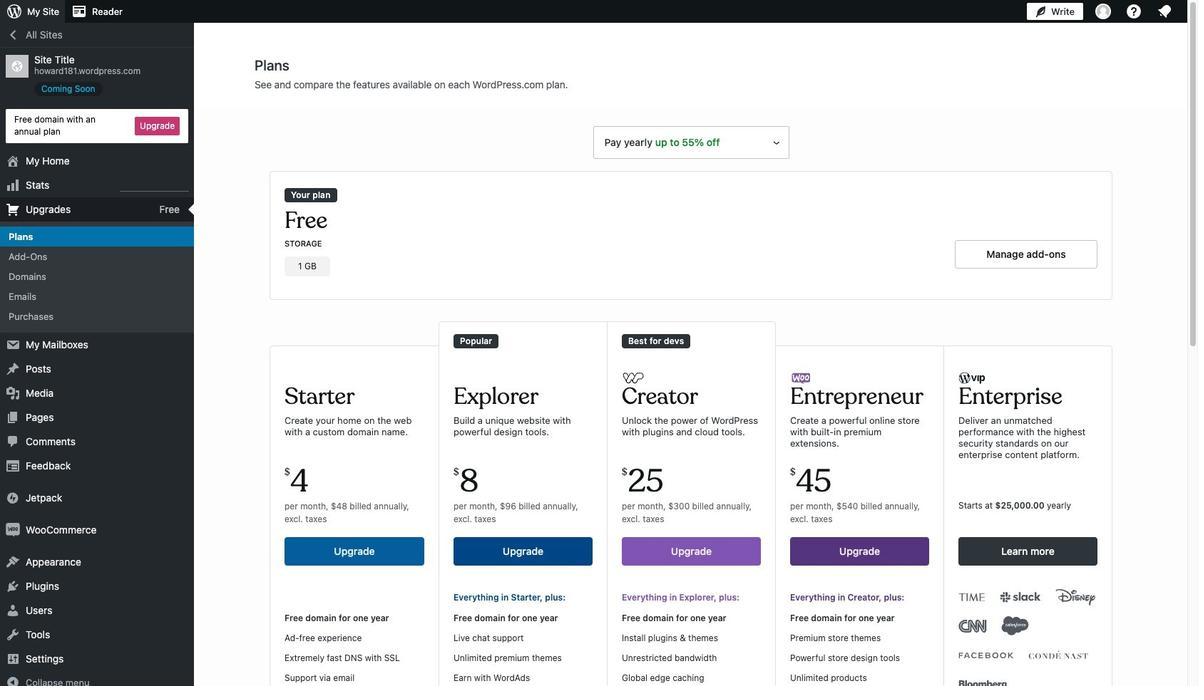 Task type: locate. For each thing, give the bounding box(es) containing it.
1 vertical spatial img image
[[6, 523, 20, 537]]

img image
[[6, 491, 20, 505], [6, 523, 20, 537]]

manage your notifications image
[[1156, 3, 1173, 20]]

0 vertical spatial img image
[[6, 491, 20, 505]]

my profile image
[[1095, 4, 1111, 19]]

help image
[[1125, 3, 1142, 20]]



Task type: vqa. For each thing, say whether or not it's contained in the screenshot.
"lock" icon
no



Task type: describe. For each thing, give the bounding box(es) containing it.
2 img image from the top
[[6, 523, 20, 537]]

1 img image from the top
[[6, 491, 20, 505]]

highest hourly views 0 image
[[121, 182, 188, 192]]



